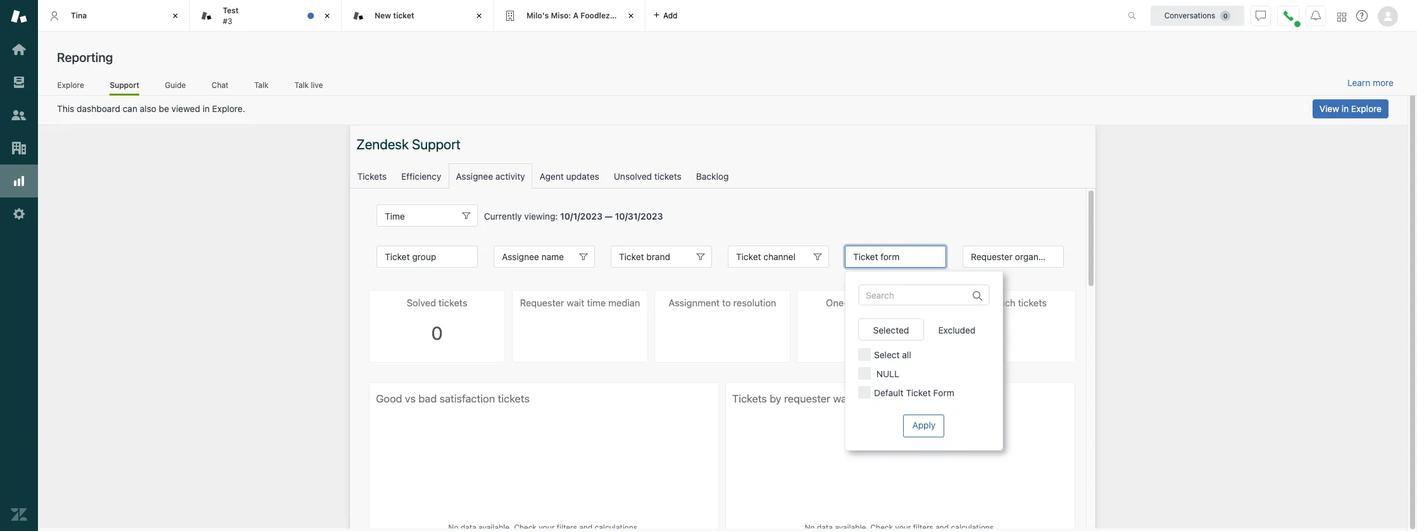 Task type: describe. For each thing, give the bounding box(es) containing it.
talk for talk
[[254, 80, 269, 90]]

explore inside "link"
[[57, 80, 84, 90]]

tabs tab list
[[38, 0, 1115, 32]]

close image for tina
[[169, 9, 182, 22]]

zendesk support image
[[11, 8, 27, 25]]

guide
[[165, 80, 186, 90]]

reporting image
[[11, 173, 27, 189]]

support link
[[110, 80, 139, 96]]

talk live link
[[294, 80, 323, 94]]

explore.
[[212, 103, 245, 114]]

test #3
[[223, 6, 239, 26]]

miso:
[[551, 11, 571, 20]]

subsidiary
[[612, 11, 652, 20]]

new
[[375, 11, 391, 20]]

ticket
[[393, 11, 414, 20]]

customers image
[[11, 107, 27, 123]]

explore link
[[57, 80, 84, 94]]

get started image
[[11, 41, 27, 58]]

close image for milo's miso: a foodlez subsidiary
[[625, 9, 637, 22]]

conversations button
[[1151, 5, 1245, 26]]

notifications image
[[1311, 10, 1321, 21]]

conversations
[[1165, 10, 1216, 20]]

tab containing test
[[190, 0, 342, 32]]

new ticket tab
[[342, 0, 494, 32]]

tina tab
[[38, 0, 190, 32]]

chat link
[[211, 80, 229, 94]]

viewed
[[172, 103, 200, 114]]

explore inside 'button'
[[1351, 103, 1382, 114]]

reporting
[[57, 50, 113, 65]]

can
[[123, 103, 137, 114]]

close image for new ticket
[[473, 9, 486, 22]]

milo's
[[527, 11, 549, 20]]

dashboard
[[77, 103, 120, 114]]

close image inside "tab"
[[321, 9, 334, 22]]

view in explore button
[[1313, 99, 1389, 118]]

milo's miso: a foodlez subsidiary
[[527, 11, 652, 20]]

main element
[[0, 0, 38, 531]]

milo's miso: a foodlez subsidiary tab
[[494, 0, 652, 32]]

organizations image
[[11, 140, 27, 156]]

learn more link
[[1348, 77, 1394, 89]]

foodlez
[[581, 11, 610, 20]]

talk live
[[295, 80, 323, 90]]

admin image
[[11, 206, 27, 222]]

tina
[[71, 11, 87, 20]]

button displays agent's chat status as invisible. image
[[1256, 10, 1266, 21]]



Task type: vqa. For each thing, say whether or not it's contained in the screenshot.
Guide LINK
yes



Task type: locate. For each thing, give the bounding box(es) containing it.
close image
[[169, 9, 182, 22], [321, 9, 334, 22], [473, 9, 486, 22], [625, 9, 637, 22]]

be
[[159, 103, 169, 114]]

learn more
[[1348, 77, 1394, 88]]

a
[[573, 11, 579, 20]]

1 vertical spatial explore
[[1351, 103, 1382, 114]]

2 talk from the left
[[295, 80, 309, 90]]

talk
[[254, 80, 269, 90], [295, 80, 309, 90]]

this
[[57, 103, 74, 114]]

view in explore
[[1320, 103, 1382, 114]]

zendesk products image
[[1338, 12, 1347, 21]]

close image inside milo's miso: a foodlez subsidiary tab
[[625, 9, 637, 22]]

support
[[110, 80, 139, 90]]

1 horizontal spatial in
[[1342, 103, 1349, 114]]

explore
[[57, 80, 84, 90], [1351, 103, 1382, 114]]

1 talk from the left
[[254, 80, 269, 90]]

2 in from the left
[[1342, 103, 1349, 114]]

test
[[223, 6, 239, 15]]

this dashboard can also be viewed in explore.
[[57, 103, 245, 114]]

3 close image from the left
[[473, 9, 486, 22]]

#3
[[223, 16, 232, 26]]

0 horizontal spatial talk
[[254, 80, 269, 90]]

talk right chat
[[254, 80, 269, 90]]

2 close image from the left
[[321, 9, 334, 22]]

close image left the "add" dropdown button
[[625, 9, 637, 22]]

talk for talk live
[[295, 80, 309, 90]]

in inside view in explore 'button'
[[1342, 103, 1349, 114]]

4 close image from the left
[[625, 9, 637, 22]]

close image inside new ticket tab
[[473, 9, 486, 22]]

close image inside tina tab
[[169, 9, 182, 22]]

views image
[[11, 74, 27, 91]]

close image left milo's
[[473, 9, 486, 22]]

talk link
[[254, 80, 269, 94]]

in
[[203, 103, 210, 114], [1342, 103, 1349, 114]]

new ticket
[[375, 11, 414, 20]]

close image left #3
[[169, 9, 182, 22]]

in right viewed
[[203, 103, 210, 114]]

explore up this
[[57, 80, 84, 90]]

in right view
[[1342, 103, 1349, 114]]

chat
[[212, 80, 229, 90]]

add button
[[646, 0, 685, 31]]

get help image
[[1357, 10, 1368, 22]]

1 in from the left
[[203, 103, 210, 114]]

explore down learn more link
[[1351, 103, 1382, 114]]

zendesk image
[[11, 506, 27, 523]]

add
[[663, 10, 678, 20]]

0 horizontal spatial explore
[[57, 80, 84, 90]]

talk left live
[[295, 80, 309, 90]]

more
[[1373, 77, 1394, 88]]

guide link
[[165, 80, 186, 94]]

1 horizontal spatial talk
[[295, 80, 309, 90]]

live
[[311, 80, 323, 90]]

view
[[1320, 103, 1340, 114]]

learn
[[1348, 77, 1371, 88]]

close image left new
[[321, 9, 334, 22]]

also
[[140, 103, 156, 114]]

0 horizontal spatial in
[[203, 103, 210, 114]]

tab
[[190, 0, 342, 32]]

1 close image from the left
[[169, 9, 182, 22]]

0 vertical spatial explore
[[57, 80, 84, 90]]

1 horizontal spatial explore
[[1351, 103, 1382, 114]]



